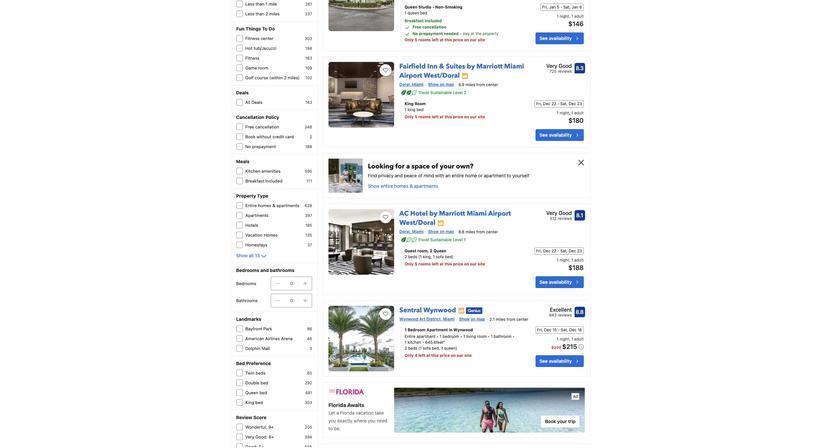 Task type: vqa. For each thing, say whether or not it's contained in the screenshot.
135 at bottom
yes



Task type: locate. For each thing, give the bounding box(es) containing it.
0 vertical spatial level
[[453, 90, 463, 95]]

very good element for ac hotel by marriott miami airport west/doral
[[546, 209, 572, 217]]

22 down 512
[[552, 249, 556, 254]]

3 see availability link from the top
[[536, 277, 584, 289]]

only down king
[[405, 115, 414, 120]]

2 less from the top
[[245, 11, 254, 16]]

see availability link down 1 night , 1 adult $180
[[536, 129, 584, 141]]

very good element
[[546, 62, 572, 70], [546, 209, 572, 217]]

on down queen)
[[451, 353, 456, 358]]

apartment inside looking for a space of your own? find privacy and peace of mind with an entire home or apartment to yourself
[[484, 173, 506, 179]]

card
[[285, 134, 294, 140]]

2 left the bed,
[[405, 346, 407, 351]]

deals right all
[[252, 100, 263, 105]]

2 vertical spatial very
[[245, 435, 254, 440]]

doral, miami
[[399, 82, 424, 87], [399, 230, 424, 234]]

only down guest
[[405, 262, 414, 267]]

0 vertical spatial no
[[413, 31, 418, 36]]

ac hotel by marriott miami airport west/doral
[[399, 209, 511, 228]]

king for king room 1 king bed only 5 rooms left at this price on our site
[[405, 102, 414, 106]]

4 night from the top
[[560, 337, 569, 342]]

0 vertical spatial 0
[[290, 281, 293, 287]]

2 doral, miami from the top
[[399, 230, 424, 234]]

reviews for fairfield inn & suites by marriott miami airport west/doral
[[558, 69, 572, 74]]

2 good from the top
[[559, 210, 572, 216]]

0 vertical spatial west/doral
[[424, 71, 460, 80]]

1 travel from the top
[[418, 90, 429, 95]]

, for $180
[[569, 111, 570, 116]]

fitness for fitness
[[245, 55, 260, 61]]

site inside king room 1 king bed only 5 rooms left at this price on our site
[[478, 115, 485, 120]]

travel up room on the right
[[418, 90, 429, 95]]

& inside fairfield inn & suites by marriott miami airport west/doral
[[439, 62, 444, 71]]

queen down double
[[245, 391, 258, 396]]

level down 8.9
[[453, 90, 463, 95]]

0 vertical spatial entire
[[452, 173, 464, 179]]

2 see availability from the top
[[540, 132, 572, 138]]

fitness down things at left top
[[245, 36, 260, 41]]

marriott inside fairfield inn & suites by marriott miami airport west/doral
[[477, 62, 503, 71]]

vacation
[[245, 233, 263, 238]]

0 vertical spatial and
[[395, 173, 403, 179]]

left inside king room 1 king bed only 5 rooms left at this price on our site
[[432, 115, 439, 120]]

2 left miles)
[[284, 75, 287, 80]]

1 sustainable from the top
[[430, 90, 452, 95]]

3 see from the top
[[540, 280, 548, 285]]

left down travel sustainable level 2
[[432, 115, 439, 120]]

apartments left 628
[[277, 203, 299, 208]]

1 vertical spatial of
[[418, 173, 422, 179]]

breakfast down kitchen
[[245, 179, 264, 184]]

1 , from the top
[[569, 14, 570, 19]]

night up $180
[[560, 111, 569, 116]]

1 vertical spatial entire
[[405, 334, 415, 339]]

excellent element
[[549, 306, 572, 314]]

west/doral
[[424, 71, 460, 80], [399, 219, 436, 228]]

on up 'travel sustainable level 1'
[[440, 230, 445, 234]]

on inside guest room, 2 queen 2 beds (1 king, 1 sofa bed) only 5 rooms left at this price on our site
[[464, 262, 469, 267]]

of up with
[[432, 162, 438, 171]]

very inside very good 725 reviews
[[546, 63, 558, 69]]

sat, for fairfield inn & suites by marriott miami airport west/doral
[[560, 102, 568, 106]]

apartments
[[245, 213, 269, 218]]

1 vertical spatial &
[[410, 184, 413, 189]]

2 23 from the top
[[577, 249, 582, 254]]

1 vertical spatial doral, miami
[[399, 230, 424, 234]]

show up the 1 bedroom apartment in wynwood link
[[459, 317, 470, 322]]

1 fitness from the top
[[245, 36, 260, 41]]

3 adult from the top
[[574, 258, 584, 263]]

1 (1 from the top
[[418, 255, 422, 260]]

sustainable for by
[[430, 238, 452, 243]]

0 horizontal spatial by
[[429, 209, 438, 218]]

queen
[[405, 5, 418, 10], [434, 249, 446, 254], [245, 391, 258, 396]]

2 travel from the top
[[418, 238, 429, 243]]

3 night from the top
[[560, 258, 569, 263]]

2 bedrooms from the top
[[236, 281, 256, 287]]

sat, up 1 night , 1 adult $180
[[560, 102, 568, 106]]

breakfast inside 1 queen bed breakfast included
[[405, 19, 424, 23]]

fri, dec 22 - sat, dec 23 up 1 night , 1 adult $180
[[536, 102, 582, 106]]

1 vertical spatial doral,
[[399, 230, 411, 234]]

1 less from the top
[[245, 1, 254, 7]]

airport inside ac hotel by marriott miami airport west/doral
[[488, 209, 511, 218]]

show for sentral
[[459, 317, 470, 322]]

1 vertical spatial sofa
[[423, 346, 431, 351]]

1 vertical spatial level
[[453, 238, 463, 243]]

fri, dec 22 - sat, dec 23 for fairfield inn & suites by marriott miami airport west/doral
[[536, 102, 582, 106]]

show on map up the 1 bedroom apartment in wynwood link
[[459, 317, 485, 322]]

0 vertical spatial entire
[[245, 203, 257, 208]]

see
[[540, 36, 548, 41], [540, 132, 548, 138], [540, 280, 548, 285], [540, 359, 548, 364]]

1 see availability from the top
[[540, 36, 572, 41]]

1 level from the top
[[453, 90, 463, 95]]

0 vertical spatial sofa
[[436, 255, 444, 260]]

fairfield inn & suites by marriott miami airport west/doral link
[[399, 60, 524, 80]]

miami
[[504, 62, 524, 71], [412, 82, 424, 87], [467, 209, 487, 218], [412, 230, 424, 234], [443, 317, 455, 322]]

2 (1 from the top
[[418, 346, 422, 351]]

reviews right 725
[[558, 69, 572, 74]]

1 vertical spatial king
[[245, 400, 254, 406]]

0 horizontal spatial sofa
[[423, 346, 431, 351]]

1 horizontal spatial room
[[477, 334, 487, 339]]

site down guest room, 2 queen link
[[478, 262, 485, 267]]

1 22 from the top
[[552, 102, 556, 106]]

5 inside king room 1 king bed only 5 rooms left at this price on our site
[[415, 115, 417, 120]]

1 inside guest room, 2 queen 2 beds (1 king, 1 sofa bed) only 5 rooms left at this price on our site
[[433, 255, 435, 260]]

looking for a space of your own? image
[[329, 159, 363, 193]]

course
[[255, 75, 268, 80]]

king up king
[[405, 102, 414, 106]]

type
[[257, 193, 268, 199]]

2 only from the top
[[405, 115, 414, 120]]

homes
[[264, 233, 278, 238]]

miami inside fairfield inn & suites by marriott miami airport west/doral
[[504, 62, 524, 71]]

8.8 up 16
[[576, 310, 584, 315]]

west/doral down hotel
[[399, 219, 436, 228]]

1 horizontal spatial no
[[413, 31, 418, 36]]

9+
[[268, 425, 274, 430]]

2
[[266, 11, 268, 16], [284, 75, 287, 80], [464, 90, 466, 95], [310, 135, 312, 140], [430, 249, 433, 254], [405, 255, 407, 260], [405, 346, 407, 351]]

1 vertical spatial rooms
[[418, 115, 431, 120]]

•
[[437, 334, 439, 339], [460, 334, 462, 339], [488, 334, 490, 339], [513, 334, 515, 339], [422, 340, 424, 345]]

adult inside 1 night , 1 adult $188
[[574, 258, 584, 263]]

1 0 from the top
[[290, 281, 293, 287]]

marriott up the 8.9 miles from center
[[477, 62, 503, 71]]

fairfield inn & suites by marriott miami airport west/doral image
[[329, 62, 394, 128]]

pay
[[463, 31, 470, 36]]

1 vertical spatial marriott
[[439, 209, 465, 218]]

, for $188
[[569, 258, 570, 263]]

mall
[[262, 346, 270, 352]]

15
[[553, 328, 557, 333]]

1 horizontal spatial &
[[410, 184, 413, 189]]

this property is part of our preferred partner program. it's committed to providing excellent service and good value. it'll pay us a higher commission if you make a booking. image
[[462, 73, 468, 79], [462, 73, 468, 79], [438, 220, 444, 227], [438, 220, 444, 227]]

our inside "1 bedroom apartment in wynwood entire apartment • 1 bedroom • 1 living room • 1 bathroom • 1 kitchen • 645.8feet² 2 beds (1 sofa bed, 1 queen) only 4 left at this price on our site"
[[457, 353, 463, 358]]

2 horizontal spatial &
[[439, 62, 444, 71]]

free cancellation up without
[[245, 124, 279, 130]]

- up 1 night , 1 adult $180
[[558, 102, 559, 106]]

amenities
[[262, 169, 281, 174]]

bed inside 1 queen bed breakfast included
[[420, 11, 427, 16]]

1 jan from the left
[[549, 5, 556, 10]]

4 only from the top
[[405, 353, 414, 358]]

homes down "peace"
[[394, 184, 408, 189]]

0 vertical spatial rooms
[[418, 38, 431, 42]]

&
[[439, 62, 444, 71], [410, 184, 413, 189], [272, 203, 276, 208]]

price inside "1 bedroom apartment in wynwood entire apartment • 1 bedroom • 1 living room • 1 bathroom • 1 kitchen • 645.8feet² 2 beds (1 sofa bed, 1 queen) only 4 left at this price on our site"
[[440, 353, 450, 358]]

free down 1 queen bed breakfast included
[[413, 25, 421, 30]]

0 vertical spatial apartment
[[484, 173, 506, 179]]

queen up queen
[[405, 5, 418, 10]]

2 vertical spatial reviews
[[558, 313, 572, 318]]

night inside 1 night , 1 adult $146
[[560, 14, 569, 19]]

22 down 725
[[552, 102, 556, 106]]

adult up $188
[[574, 258, 584, 263]]

163
[[305, 56, 312, 61]]

score
[[253, 415, 267, 421]]

night for $146
[[560, 14, 569, 19]]

room up course
[[258, 65, 268, 71]]

1 vertical spatial apartments
[[277, 203, 299, 208]]

1 horizontal spatial king
[[405, 102, 414, 106]]

miles for sentral wynwood
[[496, 317, 506, 322]]

queen inside 'link'
[[405, 5, 418, 10]]

1 vertical spatial 22
[[552, 249, 556, 254]]

king for king bed
[[245, 400, 254, 406]]

1 23 from the top
[[577, 102, 582, 106]]

ac hotel by marriott miami airport west/doral link
[[399, 207, 511, 228]]

sentral wynwood
[[399, 306, 456, 315]]

1 adult from the top
[[574, 14, 584, 19]]

1 horizontal spatial free cancellation
[[413, 25, 447, 30]]

65
[[307, 371, 312, 376]]

adult inside 1 night , 1 adult $146
[[574, 14, 584, 19]]

1 night from the top
[[560, 14, 569, 19]]

rooms down room on the right
[[418, 115, 431, 120]]

1 vertical spatial from
[[477, 230, 485, 235]]

sofa inside "1 bedroom apartment in wynwood entire apartment • 1 bedroom • 1 living room • 1 bathroom • 1 kitchen • 645.8feet² 2 beds (1 sofa bed, 1 queen) only 4 left at this price on our site"
[[423, 346, 431, 351]]

, up $188
[[569, 258, 570, 263]]

this property is part of our preferred partner program. it's committed to providing excellent service and good value. it'll pay us a higher commission if you make a booking. image
[[458, 308, 465, 314], [458, 308, 465, 314]]

3 availability from the top
[[549, 280, 572, 285]]

4 see from the top
[[540, 359, 548, 364]]

hotels
[[245, 223, 258, 228]]

& for apartments
[[272, 203, 276, 208]]

2 adult from the top
[[574, 111, 584, 116]]

see availability link for sentral wynwood
[[536, 356, 584, 368]]

0 vertical spatial less
[[245, 1, 254, 7]]

bedrooms for bedrooms and bathrooms
[[236, 268, 259, 273]]

price down "bed)" at the right bottom of the page
[[453, 262, 463, 267]]

less up less than 2 miles
[[245, 1, 254, 7]]

reviews inside very good 512 reviews
[[558, 216, 572, 221]]

1 doral, from the top
[[399, 82, 411, 87]]

1 vertical spatial than
[[256, 11, 264, 16]]

1 horizontal spatial breakfast
[[405, 19, 424, 23]]

show left "all" in the bottom left of the page
[[236, 253, 248, 259]]

map
[[446, 82, 454, 87], [446, 230, 454, 234], [477, 317, 485, 322]]

2 vertical spatial wynwood
[[454, 328, 473, 333]]

2 sustainable from the top
[[430, 238, 452, 243]]

0 vertical spatial than
[[256, 1, 264, 7]]

price inside king room 1 king bed only 5 rooms left at this price on our site
[[453, 115, 463, 120]]

0 horizontal spatial apartments
[[277, 203, 299, 208]]

2 doral, from the top
[[399, 230, 411, 234]]

1 fri, dec 22 - sat, dec 23 from the top
[[536, 102, 582, 106]]

from for miami
[[477, 230, 485, 235]]

bathroom
[[494, 334, 512, 339]]

0 vertical spatial travel
[[418, 90, 429, 95]]

& down "peace"
[[410, 184, 413, 189]]

0 vertical spatial 23
[[577, 102, 582, 106]]

0 vertical spatial apartments
[[414, 184, 438, 189]]

1 vertical spatial very good element
[[546, 209, 572, 217]]

2 , from the top
[[569, 111, 570, 116]]

, up '$215'
[[569, 337, 570, 342]]

apartment
[[484, 173, 506, 179], [417, 334, 436, 339]]

at down king room link
[[440, 115, 444, 120]]

- left non-
[[432, 5, 434, 10]]

queen
[[408, 11, 419, 16]]

see availability down $239
[[540, 359, 572, 364]]

1 vertical spatial and
[[260, 268, 269, 273]]

level for marriott
[[453, 238, 463, 243]]

see availability down 1 night , 1 adult $146
[[540, 36, 572, 41]]

homes inside button
[[394, 184, 408, 189]]

2 rooms from the top
[[418, 115, 431, 120]]

site inside guest room, 2 queen 2 beds (1 king, 1 sofa bed) only 5 rooms left at this price on our site
[[478, 262, 485, 267]]

8.8 inside scored 8.8 element
[[576, 310, 584, 315]]

by right hotel
[[429, 209, 438, 218]]

2 see availability link from the top
[[536, 129, 584, 141]]

reviews inside very good 725 reviews
[[558, 69, 572, 74]]

1 vertical spatial apartment
[[417, 334, 436, 339]]

188
[[305, 144, 312, 149]]

1 rooms from the top
[[418, 38, 431, 42]]

0 horizontal spatial deals
[[236, 90, 249, 96]]

2 303 from the top
[[305, 401, 312, 406]]

by inside ac hotel by marriott miami airport west/doral
[[429, 209, 438, 218]]

, inside 1 night , 1 adult $188
[[569, 258, 570, 263]]

1 reviews from the top
[[558, 69, 572, 74]]

2 level from the top
[[453, 238, 463, 243]]

0 vertical spatial 22
[[552, 102, 556, 106]]

bed for queen bed
[[260, 391, 267, 396]]

, for $146
[[569, 14, 570, 19]]

0 horizontal spatial cancellation
[[255, 124, 279, 130]]

bedrooms down the show all 13 dropdown button
[[236, 268, 259, 273]]

$180
[[569, 117, 584, 124]]

0 vertical spatial doral, miami
[[399, 82, 424, 87]]

good inside very good 512 reviews
[[559, 210, 572, 216]]

than for 2
[[256, 11, 264, 16]]

no down 1 queen bed breakfast included
[[413, 31, 418, 36]]

very inside very good 512 reviews
[[546, 210, 558, 216]]

no
[[413, 31, 418, 36], [245, 144, 251, 149]]

by right suites
[[467, 62, 475, 71]]

3 only from the top
[[405, 262, 414, 267]]

0 vertical spatial breakfast
[[405, 19, 424, 23]]

good for fairfield inn & suites by marriott miami airport west/doral
[[559, 63, 572, 69]]

2 reviews from the top
[[558, 216, 572, 221]]

1 vertical spatial airport
[[488, 209, 511, 218]]

1 bedrooms from the top
[[236, 268, 259, 273]]

park
[[263, 327, 272, 332]]

miles
[[269, 11, 280, 16], [466, 82, 475, 87], [466, 230, 475, 235], [496, 317, 506, 322]]

king down queen bed
[[245, 400, 254, 406]]

bedrooms for bedrooms
[[236, 281, 256, 287]]

5 down king
[[415, 115, 417, 120]]

1 inside king room 1 king bed only 5 rooms left at this price on our site
[[405, 107, 407, 112]]

this inside "1 bedroom apartment in wynwood entire apartment • 1 bedroom • 1 living room • 1 bathroom • 1 kitchen • 645.8feet² 2 beds (1 sofa bed, 1 queen) only 4 left at this price on our site"
[[431, 353, 439, 358]]

adult for $188
[[574, 258, 584, 263]]

(1 down room,
[[418, 255, 422, 260]]

no prepayment
[[245, 144, 276, 149]]

very good element left 8.1
[[546, 209, 572, 217]]

at down no prepayment needed – pay at the property
[[440, 38, 444, 42]]

1 horizontal spatial entire
[[405, 334, 415, 339]]

space
[[412, 162, 430, 171]]

0 vertical spatial doral,
[[399, 82, 411, 87]]

, inside 1 night , 1 adult $146
[[569, 14, 570, 19]]

guest room, 2 queen link
[[405, 249, 516, 254]]

1 see availability link from the top
[[536, 33, 584, 44]]

0 vertical spatial fri, dec 22 - sat, dec 23
[[536, 102, 582, 106]]

free
[[413, 25, 421, 30], [245, 124, 254, 130]]

sustainable up king room 1 king bed only 5 rooms left at this price on our site
[[430, 90, 452, 95]]

1 horizontal spatial sofa
[[436, 255, 444, 260]]

2 than from the top
[[256, 11, 264, 16]]

0 horizontal spatial free
[[245, 124, 254, 130]]

beds inside guest room, 2 queen 2 beds (1 king, 1 sofa bed) only 5 rooms left at this price on our site
[[408, 255, 417, 260]]

marriott
[[477, 62, 503, 71], [439, 209, 465, 218]]

travel for inn
[[418, 90, 429, 95]]

less than 1 mile
[[245, 1, 277, 7]]

all deals
[[245, 100, 263, 105]]

see availability for sentral wynwood
[[540, 359, 572, 364]]

1 vertical spatial bedrooms
[[236, 281, 256, 287]]

3 , from the top
[[569, 258, 570, 263]]

4 see availability link from the top
[[536, 356, 584, 368]]

very good element for fairfield inn & suites by marriott miami airport west/doral
[[546, 62, 572, 70]]

1 horizontal spatial free
[[413, 25, 421, 30]]

night down fri, jan 5 - sat, jan 6
[[560, 14, 569, 19]]

and down the for
[[395, 173, 403, 179]]

0 for bathrooms
[[290, 298, 293, 304]]

1 vertical spatial by
[[429, 209, 438, 218]]

3 rooms from the top
[[418, 262, 431, 267]]

level for suites
[[453, 90, 463, 95]]

0 vertical spatial bedrooms
[[236, 268, 259, 273]]

1 horizontal spatial apartments
[[414, 184, 438, 189]]

2.1 miles from center
[[490, 317, 528, 322]]

availability down 1 night , 1 adult $180
[[549, 132, 572, 138]]

0 vertical spatial queen
[[405, 5, 418, 10]]

our down king room link
[[470, 115, 477, 120]]

1 vertical spatial 23
[[577, 249, 582, 254]]

5 inside guest room, 2 queen 2 beds (1 king, 1 sofa bed) only 5 rooms left at this price on our site
[[415, 262, 417, 267]]

price
[[453, 38, 463, 42], [453, 115, 463, 120], [453, 262, 463, 267], [440, 353, 450, 358]]

availability for sentral wynwood
[[549, 359, 572, 364]]

this down "bed)" at the right bottom of the page
[[445, 262, 452, 267]]

doral, down fairfield
[[399, 82, 411, 87]]

good inside very good 725 reviews
[[559, 63, 572, 69]]

beds down preference
[[256, 371, 266, 376]]

1 see from the top
[[540, 36, 548, 41]]

- right 15
[[558, 328, 560, 333]]

2 jan from the left
[[572, 5, 579, 10]]

1 horizontal spatial airport
[[488, 209, 511, 218]]

1 vertical spatial less
[[245, 11, 254, 16]]

303 up 194
[[305, 36, 312, 41]]

1 very good element from the top
[[546, 62, 572, 70]]

5 down 1 queen bed breakfast included
[[415, 38, 417, 42]]

8.8 for 8.8
[[576, 310, 584, 315]]

by inside fairfield inn & suites by marriott miami airport west/doral
[[467, 62, 475, 71]]

4 see availability from the top
[[540, 359, 572, 364]]

king inside king room 1 king bed only 5 rooms left at this price on our site
[[405, 102, 414, 106]]

very good element left 8.3 at the right of the page
[[546, 62, 572, 70]]

very for fairfield inn & suites by marriott miami airport west/doral
[[546, 63, 558, 69]]

1 than from the top
[[256, 1, 264, 7]]

0 vertical spatial 303
[[305, 36, 312, 41]]

0 horizontal spatial jan
[[549, 5, 556, 10]]

miles right the 2.1
[[496, 317, 506, 322]]

on down king room link
[[464, 115, 469, 120]]

site down the the at the right top
[[478, 38, 485, 42]]

room,
[[417, 249, 429, 254]]

1 horizontal spatial 8.8
[[576, 310, 584, 315]]

, inside 1 night , 1 adult $180
[[569, 111, 570, 116]]

fitness up "game"
[[245, 55, 260, 61]]

8.8 miles from center
[[459, 230, 498, 235]]

1 303 from the top
[[305, 36, 312, 41]]

homes
[[394, 184, 408, 189], [258, 203, 271, 208]]

sofa left the bed,
[[423, 346, 431, 351]]

3 see availability from the top
[[540, 280, 572, 285]]

night inside 1 night , 1 adult $188
[[560, 258, 569, 263]]

this down needed
[[445, 38, 452, 42]]

adult inside 1 night , 1 adult $180
[[574, 111, 584, 116]]

homestays
[[245, 243, 268, 248]]

2 fitness from the top
[[245, 55, 260, 61]]

0 vertical spatial king
[[405, 102, 414, 106]]

miles right 8.9
[[466, 82, 475, 87]]

bed right double
[[261, 381, 268, 386]]

scored 8.3 element
[[575, 63, 585, 74]]

queen for queen bed
[[245, 391, 258, 396]]

apartment inside "1 bedroom apartment in wynwood entire apartment • 1 bedroom • 1 living room • 1 bathroom • 1 kitchen • 645.8feet² 2 beds (1 sofa bed, 1 queen) only 4 left at this price on our site"
[[417, 334, 436, 339]]

level up guest room, 2 queen link
[[453, 238, 463, 243]]

2 fri, dec 22 - sat, dec 23 from the top
[[536, 249, 582, 254]]

1 vertical spatial 303
[[305, 401, 312, 406]]

8.9
[[459, 82, 465, 87]]

beds inside "1 bedroom apartment in wynwood entire apartment • 1 bedroom • 1 living room • 1 bathroom • 1 kitchen • 645.8feet² 2 beds (1 sofa bed, 1 queen) only 4 left at this price on our site"
[[408, 346, 417, 351]]

adult for $146
[[574, 14, 584, 19]]

prepayment for no prepayment
[[252, 144, 276, 149]]

genius discounts available at this property. image
[[466, 308, 482, 314], [466, 308, 482, 314]]

fri, for fairfield inn & suites by marriott miami airport west/doral
[[536, 102, 542, 106]]

vacation homes
[[245, 233, 278, 238]]

reviews for ac hotel by marriott miami airport west/doral
[[558, 216, 572, 221]]

1 vertical spatial breakfast
[[245, 179, 264, 184]]

, up $180
[[569, 111, 570, 116]]

level
[[453, 90, 463, 95], [453, 238, 463, 243]]

miles for ac hotel by marriott miami airport west/doral
[[466, 230, 475, 235]]

2 availability from the top
[[549, 132, 572, 138]]

0 vertical spatial marriott
[[477, 62, 503, 71]]

1 horizontal spatial marriott
[[477, 62, 503, 71]]

show on map up 'travel sustainable level 1'
[[428, 230, 454, 234]]

0 horizontal spatial no
[[245, 144, 251, 149]]

0 horizontal spatial free cancellation
[[245, 124, 279, 130]]

only up fairfield
[[405, 38, 414, 42]]

marriott up 'travel sustainable level 1'
[[439, 209, 465, 218]]

1 horizontal spatial of
[[432, 162, 438, 171]]

travel up room,
[[418, 238, 429, 243]]

price down queen)
[[440, 353, 450, 358]]

185
[[305, 223, 312, 228]]

0 vertical spatial by
[[467, 62, 475, 71]]

kitchen
[[408, 340, 421, 345]]

than
[[256, 1, 264, 7], [256, 11, 264, 16]]

0 vertical spatial &
[[439, 62, 444, 71]]

0 horizontal spatial king
[[245, 400, 254, 406]]

8.8
[[459, 230, 465, 235], [576, 310, 584, 315]]

cancellation down 'included'
[[422, 25, 447, 30]]

2 22 from the top
[[552, 249, 556, 254]]

2 very good element from the top
[[546, 209, 572, 217]]

site inside "1 bedroom apartment in wynwood entire apartment • 1 bedroom • 1 living room • 1 bathroom • 1 kitchen • 645.8feet² 2 beds (1 sofa bed, 1 queen) only 4 left at this price on our site"
[[464, 353, 472, 358]]

- inside 'link'
[[432, 5, 434, 10]]

guest
[[405, 249, 416, 254]]

rooms down king,
[[418, 262, 431, 267]]

–
[[460, 31, 462, 36]]

left
[[432, 38, 439, 42], [432, 115, 439, 120], [432, 262, 439, 267], [419, 353, 425, 358]]

0 horizontal spatial prepayment
[[252, 144, 276, 149]]

show up travel sustainable level 2
[[428, 82, 439, 87]]

prepayment
[[419, 31, 443, 36], [252, 144, 276, 149]]

site
[[478, 38, 485, 42], [478, 115, 485, 120], [478, 262, 485, 267], [464, 353, 472, 358]]

less down less than 1 mile
[[245, 11, 254, 16]]

0 horizontal spatial queen
[[245, 391, 258, 396]]

1 doral, miami from the top
[[399, 82, 424, 87]]

4 , from the top
[[569, 337, 570, 342]]

1 inside 1 queen bed breakfast included
[[405, 11, 407, 16]]

show inside dropdown button
[[236, 253, 248, 259]]

4 availability from the top
[[549, 359, 572, 364]]

breakfast included
[[245, 179, 282, 184]]

23 for ac hotel by marriott miami airport west/doral
[[577, 249, 582, 254]]

our down guest room, 2 queen link
[[470, 262, 477, 267]]

3 reviews from the top
[[558, 313, 572, 318]]

center for fairfield inn & suites by marriott miami airport west/doral
[[486, 82, 498, 87]]

night inside 1 night , 1 adult $180
[[560, 111, 569, 116]]

2 vertical spatial queen
[[245, 391, 258, 396]]

fri,
[[542, 5, 548, 10], [536, 102, 542, 106], [536, 249, 542, 254], [537, 328, 543, 333]]

1 vertical spatial good
[[559, 210, 572, 216]]

only 5 rooms left at this price on our site
[[405, 38, 485, 42]]

reviews right 512
[[558, 216, 572, 221]]

show
[[428, 82, 439, 87], [368, 184, 380, 189], [428, 230, 439, 234], [236, 253, 248, 259], [459, 317, 470, 322]]

1 good from the top
[[559, 63, 572, 69]]

wynwood up living
[[454, 328, 473, 333]]

1 vertical spatial fri, dec 22 - sat, dec 23
[[536, 249, 582, 254]]

privacy
[[378, 173, 394, 179]]

bed down room on the right
[[417, 107, 424, 112]]

bed for double bed
[[261, 381, 268, 386]]

2 night from the top
[[560, 111, 569, 116]]

1 vertical spatial free
[[245, 124, 254, 130]]

entire inside button
[[381, 184, 393, 189]]

0 vertical spatial fitness
[[245, 36, 260, 41]]

prepayment for no prepayment needed – pay at the property
[[419, 31, 443, 36]]

queen for queen studio - non-smoking
[[405, 5, 418, 10]]

double bed
[[245, 381, 268, 386]]

1 horizontal spatial entire
[[452, 173, 464, 179]]

only left the 4
[[405, 353, 414, 358]]

8.8 down ac hotel by marriott miami airport west/doral
[[459, 230, 465, 235]]

1 vertical spatial room
[[477, 334, 487, 339]]

only inside king room 1 king bed only 5 rooms left at this price on our site
[[405, 115, 414, 120]]

find
[[368, 173, 377, 179]]

bed,
[[432, 346, 440, 351]]

meals
[[236, 159, 250, 164]]

wynwood up district,
[[424, 306, 456, 315]]

1 vertical spatial entire
[[381, 184, 393, 189]]

scored 8.8 element
[[575, 307, 585, 318]]

1 vertical spatial beds
[[408, 346, 417, 351]]

2 see from the top
[[540, 132, 548, 138]]

1
[[266, 1, 268, 7], [405, 11, 407, 16], [557, 14, 559, 19], [572, 14, 573, 19], [405, 107, 407, 112], [557, 111, 559, 116], [572, 111, 573, 116], [464, 238, 466, 243], [433, 255, 435, 260], [557, 258, 559, 263], [572, 258, 573, 263], [405, 328, 407, 333], [440, 334, 442, 339], [463, 334, 465, 339], [491, 334, 493, 339], [557, 337, 559, 342], [572, 337, 573, 342], [405, 340, 407, 345], [441, 346, 443, 351]]

see for sentral wynwood
[[540, 359, 548, 364]]

2 0 from the top
[[290, 298, 293, 304]]

0 vertical spatial deals
[[236, 90, 249, 96]]



Task type: describe. For each thing, give the bounding box(es) containing it.
an
[[446, 173, 451, 179]]

2 down guest
[[405, 255, 407, 260]]

see availability for fairfield inn & suites by marriott miami airport west/doral
[[540, 132, 572, 138]]

2 vertical spatial show on map
[[459, 317, 485, 322]]

preference
[[246, 361, 271, 367]]

smoking
[[445, 5, 463, 10]]

marriott inside ac hotel by marriott miami airport west/doral
[[439, 209, 465, 218]]

on up the 1 bedroom apartment in wynwood link
[[471, 317, 476, 322]]

king room 1 king bed only 5 rooms left at this price on our site
[[405, 102, 485, 120]]

king room link
[[405, 101, 516, 107]]

or
[[478, 173, 483, 179]]

fitness for fitness center
[[245, 36, 260, 41]]

22 for ac hotel by marriott miami airport west/doral
[[552, 249, 556, 254]]

5 up 1 night , 1 adult $146
[[557, 5, 559, 10]]

2 vertical spatial beds
[[256, 371, 266, 376]]

6
[[580, 5, 582, 10]]

west/doral inside ac hotel by marriott miami airport west/doral
[[399, 219, 436, 228]]

fri, for ac hotel by marriott miami airport west/doral
[[536, 249, 542, 254]]

game
[[245, 65, 257, 71]]

than for 1
[[256, 1, 264, 7]]

only inside guest room, 2 queen 2 beds (1 king, 1 sofa bed) only 5 rooms left at this price on our site
[[405, 262, 414, 267]]

left down 'included'
[[432, 38, 439, 42]]

• left bathroom
[[488, 334, 490, 339]]

map for suites
[[446, 82, 454, 87]]

394
[[305, 435, 312, 440]]

policy
[[266, 115, 279, 120]]

show for ac
[[428, 230, 439, 234]]

show on map for &
[[428, 82, 454, 87]]

ac hotel by marriott miami airport west/doral image
[[329, 209, 394, 275]]

481
[[305, 391, 312, 396]]

apartment
[[427, 328, 448, 333]]

only inside "1 bedroom apartment in wynwood entire apartment • 1 bedroom • 1 living room • 1 bathroom • 1 kitchen • 645.8feet² 2 beds (1 sofa bed, 1 queen) only 4 left at this price on our site"
[[405, 353, 414, 358]]

sat, for ac hotel by marriott miami airport west/doral
[[560, 249, 568, 254]]

23 for fairfield inn & suites by marriott miami airport west/doral
[[577, 102, 582, 106]]

center for ac hotel by marriott miami airport west/doral
[[486, 230, 498, 235]]

queen studio - non-smoking link
[[405, 4, 516, 10]]

reviews inside 'excellent 643 reviews'
[[558, 313, 572, 318]]

$188
[[569, 264, 584, 272]]

doral, for fairfield inn & suites by marriott miami airport west/doral
[[399, 82, 411, 87]]

scored 8.1 element
[[575, 210, 585, 221]]

adult for $180
[[574, 111, 584, 116]]

• right kitchen
[[422, 340, 424, 345]]

fitness center
[[245, 36, 274, 41]]

see availability link for fairfield inn & suites by marriott miami airport west/doral
[[536, 129, 584, 141]]

wynwood inside sentral wynwood link
[[424, 306, 456, 315]]

8.8 for 8.8 miles from center
[[459, 230, 465, 235]]

725
[[550, 69, 557, 74]]

no for no prepayment needed – pay at the property
[[413, 31, 418, 36]]

at inside "1 bedroom apartment in wynwood entire apartment • 1 bedroom • 1 living room • 1 bathroom • 1 kitchen • 645.8feet² 2 beds (1 sofa bed, 1 queen) only 4 left at this price on our site"
[[426, 353, 430, 358]]

availability for fairfield inn & suites by marriott miami airport west/doral
[[549, 132, 572, 138]]

fri, dec 15 - sat, dec 16
[[537, 328, 582, 333]]

wynwood inside "1 bedroom apartment in wynwood entire apartment • 1 bedroom • 1 living room • 1 bathroom • 1 kitchen • 645.8feet² 2 beds (1 sofa bed, 1 queen) only 4 left at this price on our site"
[[454, 328, 473, 333]]

bed)
[[445, 255, 454, 260]]

tub/jacuzzi
[[254, 46, 276, 51]]

do
[[269, 26, 275, 32]]

1 horizontal spatial deals
[[252, 100, 263, 105]]

non-
[[435, 5, 445, 10]]

8.3
[[576, 65, 584, 71]]

0 horizontal spatial homes
[[258, 203, 271, 208]]

very good 725 reviews
[[546, 63, 572, 74]]

american airlines arena
[[245, 336, 293, 342]]

less for less than 1 mile
[[245, 1, 254, 7]]

135
[[305, 233, 312, 238]]

on inside king room 1 king bed only 5 rooms left at this price on our site
[[464, 115, 469, 120]]

rooms inside guest room, 2 queen 2 beds (1 king, 1 sofa bed) only 5 rooms left at this price on our site
[[418, 262, 431, 267]]

miami inside ac hotel by marriott miami airport west/doral
[[467, 209, 487, 218]]

at left the the at the right top
[[471, 31, 475, 36]]

show entire homes & apartments button
[[368, 183, 438, 190]]

0 horizontal spatial of
[[418, 173, 422, 179]]

2 up "188"
[[310, 135, 312, 140]]

bed for king bed
[[255, 400, 263, 406]]

price down no prepayment needed – pay at the property
[[453, 38, 463, 42]]

& for suites
[[439, 62, 444, 71]]

• right bathroom
[[513, 334, 515, 339]]

sat, for sentral wynwood
[[561, 328, 568, 333]]

see for fairfield inn & suites by marriott miami airport west/doral
[[540, 132, 548, 138]]

credit
[[273, 134, 284, 140]]

1 vertical spatial free cancellation
[[245, 124, 279, 130]]

for
[[395, 162, 405, 171]]

sentral
[[399, 306, 422, 315]]

room inside "1 bedroom apartment in wynwood entire apartment • 1 bedroom • 1 living room • 1 bathroom • 1 kitchen • 645.8feet² 2 beds (1 sofa bed, 1 queen) only 4 left at this price on our site"
[[477, 334, 487, 339]]

0 vertical spatial free
[[413, 25, 421, 30]]

american
[[245, 336, 264, 342]]

own?
[[456, 162, 474, 171]]

0 horizontal spatial entire
[[245, 203, 257, 208]]

cancellation
[[236, 115, 264, 120]]

airport inside fairfield inn & suites by marriott miami airport west/doral
[[399, 71, 422, 80]]

good:
[[256, 435, 268, 440]]

this inside king room 1 king bed only 5 rooms left at this price on our site
[[445, 115, 452, 120]]

1 vertical spatial cancellation
[[255, 124, 279, 130]]

3
[[310, 347, 312, 352]]

kitchen amenities
[[245, 169, 281, 174]]

all
[[245, 100, 250, 105]]

sat, left 6
[[564, 5, 571, 10]]

left inside "1 bedroom apartment in wynwood entire apartment • 1 bedroom • 1 living room • 1 bathroom • 1 kitchen • 645.8feet² 2 beds (1 sofa bed, 1 queen) only 4 left at this price on our site"
[[419, 353, 425, 358]]

(within
[[269, 75, 283, 80]]

landmarks
[[236, 317, 261, 322]]

our down the the at the right top
[[470, 38, 477, 42]]

advertisement region
[[323, 383, 591, 439]]

king,
[[423, 255, 432, 260]]

rooms inside king room 1 king bed only 5 rooms left at this price on our site
[[418, 115, 431, 120]]

golf course (within 2 miles)
[[245, 75, 300, 80]]

cancellation policy
[[236, 115, 279, 120]]

261
[[305, 2, 312, 7]]

2 vertical spatial from
[[507, 317, 515, 322]]

512
[[550, 216, 557, 221]]

twin beds
[[245, 371, 266, 376]]

292
[[305, 381, 312, 386]]

2 down 8.9
[[464, 90, 466, 95]]

22 for fairfield inn & suites by marriott miami airport west/doral
[[552, 102, 556, 106]]

double
[[245, 381, 259, 386]]

& inside button
[[410, 184, 413, 189]]

included
[[265, 179, 282, 184]]

doral, for ac hotel by marriott miami airport west/doral
[[399, 230, 411, 234]]

show on map for by
[[428, 230, 454, 234]]

- for sentral wynwood
[[558, 328, 560, 333]]

see for ac hotel by marriott miami airport west/doral
[[540, 280, 548, 285]]

miles down mile
[[269, 11, 280, 16]]

2 down less than 1 mile
[[266, 11, 268, 16]]

miles for fairfield inn & suites by marriott miami airport west/doral
[[466, 82, 475, 87]]

fri, for sentral wynwood
[[537, 328, 543, 333]]

(1 inside "1 bedroom apartment in wynwood entire apartment • 1 bedroom • 1 living room • 1 bathroom • 1 kitchen • 645.8feet² 2 beds (1 sofa bed, 1 queen) only 4 left at this price on our site"
[[418, 346, 422, 351]]

• up 645.8feet²
[[437, 334, 439, 339]]

inn
[[427, 62, 438, 71]]

center for sentral wynwood
[[517, 317, 528, 322]]

- for ac hotel by marriott miami airport west/doral
[[558, 249, 559, 254]]

property
[[483, 31, 499, 36]]

doral, miami for ac hotel by marriott miami airport west/doral
[[399, 230, 424, 234]]

2 inside "1 bedroom apartment in wynwood entire apartment • 1 bedroom • 1 living room • 1 bathroom • 1 kitchen • 645.8feet² 2 beds (1 sofa bed, 1 queen) only 4 left at this price on our site"
[[405, 346, 407, 351]]

143
[[305, 100, 312, 105]]

- for fairfield inn & suites by marriott miami airport west/doral
[[558, 102, 559, 106]]

show for fairfield
[[428, 82, 439, 87]]

airlines
[[265, 336, 280, 342]]

travel sustainable level 2
[[418, 90, 466, 95]]

fun things to do
[[236, 26, 275, 32]]

at inside guest room, 2 queen 2 beds (1 king, 1 sofa bed) only 5 rooms left at this price on our site
[[440, 262, 444, 267]]

0 horizontal spatial and
[[260, 268, 269, 273]]

on up travel sustainable level 2
[[440, 82, 445, 87]]

king bed
[[245, 400, 263, 406]]

apartments inside show entire homes & apartments button
[[414, 184, 438, 189]]

the
[[476, 31, 482, 36]]

sofa inside guest room, 2 queen 2 beds (1 king, 1 sofa bed) only 5 rooms left at this price on our site
[[436, 255, 444, 260]]

0 for bedrooms
[[290, 281, 293, 287]]

very for ac hotel by marriott miami airport west/doral
[[546, 210, 558, 216]]

(1 inside guest room, 2 queen 2 beds (1 king, 1 sofa bed) only 5 rooms left at this price on our site
[[418, 255, 422, 260]]

queen inside guest room, 2 queen 2 beds (1 king, 1 sofa bed) only 5 rooms left at this price on our site
[[434, 249, 446, 254]]

- up 1 night , 1 adult $146
[[561, 5, 562, 10]]

2 vertical spatial map
[[477, 317, 485, 322]]

peace
[[404, 173, 417, 179]]

living
[[466, 334, 476, 339]]

bed preference
[[236, 361, 271, 367]]

price inside guest room, 2 queen 2 beds (1 king, 1 sofa bed) only 5 rooms left at this price on our site
[[453, 262, 463, 267]]

show inside button
[[368, 184, 380, 189]]

2.1
[[490, 317, 495, 322]]

night for $180
[[560, 111, 569, 116]]

0 vertical spatial room
[[258, 65, 268, 71]]

see availability link for ac hotel by marriott miami airport west/doral
[[536, 277, 584, 289]]

entire inside "1 bedroom apartment in wynwood entire apartment • 1 bedroom • 1 living room • 1 bathroom • 1 kitchen • 645.8feet² 2 beds (1 sofa bed, 1 queen) only 4 left at this price on our site"
[[405, 334, 415, 339]]

1 only from the top
[[405, 38, 414, 42]]

bed inside king room 1 king bed only 5 rooms left at this price on our site
[[417, 107, 424, 112]]

from for by
[[476, 82, 485, 87]]

303 for fitness center
[[305, 36, 312, 41]]

0 vertical spatial free cancellation
[[413, 25, 447, 30]]

entire homes & apartments
[[245, 203, 299, 208]]

review
[[236, 415, 252, 421]]

golf
[[245, 75, 254, 80]]

our inside guest room, 2 queen 2 beds (1 king, 1 sofa bed) only 5 rooms left at this price on our site
[[470, 262, 477, 267]]

fri, dec 22 - sat, dec 23 for ac hotel by marriott miami airport west/doral
[[536, 249, 582, 254]]

• down the 1 bedroom apartment in wynwood link
[[460, 334, 462, 339]]

entire inside looking for a space of your own? find privacy and peace of mind with an entire home or apartment to yourself
[[452, 173, 464, 179]]

sentral wynwood image
[[329, 306, 394, 372]]

map for marriott
[[446, 230, 454, 234]]

our inside king room 1 king bed only 5 rooms left at this price on our site
[[470, 115, 477, 120]]

left inside guest room, 2 queen 2 beds (1 king, 1 sofa bed) only 5 rooms left at this price on our site
[[432, 262, 439, 267]]

king
[[408, 107, 416, 112]]

good for ac hotel by marriott miami airport west/doral
[[559, 210, 572, 216]]

on inside "1 bedroom apartment in wynwood entire apartment • 1 bedroom • 1 living room • 1 bathroom • 1 kitchen • 645.8feet² 2 beds (1 sofa bed, 1 queen) only 4 left at this price on our site"
[[451, 353, 456, 358]]

fairfield
[[399, 62, 426, 71]]

1 vertical spatial wynwood
[[399, 317, 418, 322]]

sustainable for &
[[430, 90, 452, 95]]

home
[[465, 173, 477, 179]]

1 horizontal spatial cancellation
[[422, 25, 447, 30]]

0 vertical spatial of
[[432, 162, 438, 171]]

628
[[305, 204, 312, 208]]

fairfield inn & suites by marriott miami airport west/doral
[[399, 62, 524, 80]]

303 for king bed
[[305, 401, 312, 406]]

1 night , 1 adult $188
[[557, 258, 584, 272]]

things
[[246, 26, 261, 32]]

109
[[305, 66, 312, 71]]

less for less than 2 miles
[[245, 11, 254, 16]]

on down "pay"
[[464, 38, 469, 42]]

ac
[[399, 209, 409, 218]]

111
[[307, 179, 312, 184]]

$215
[[562, 343, 577, 351]]

1 availability from the top
[[549, 36, 572, 41]]

dolphin mall
[[245, 346, 270, 352]]

$146
[[569, 20, 584, 28]]

no for no prepayment
[[245, 144, 251, 149]]

night for $188
[[560, 258, 569, 263]]

doral, miami for fairfield inn & suites by marriott miami airport west/doral
[[399, 82, 424, 87]]

hot tub/jacuzzi
[[245, 46, 276, 51]]

see availability for ac hotel by marriott miami airport west/doral
[[540, 280, 572, 285]]

sentral wynwood link
[[399, 304, 456, 315]]

bedrooms and bathrooms
[[236, 268, 295, 273]]

4 adult from the top
[[574, 337, 584, 342]]

availability for ac hotel by marriott miami airport west/doral
[[549, 280, 572, 285]]

and inside looking for a space of your own? find privacy and peace of mind with an entire home or apartment to yourself
[[395, 173, 403, 179]]

west/doral inside fairfield inn & suites by marriott miami airport west/doral
[[424, 71, 460, 80]]

this inside guest room, 2 queen 2 beds (1 king, 1 sofa bed) only 5 rooms left at this price on our site
[[445, 262, 452, 267]]

miles)
[[288, 75, 300, 80]]

at inside king room 1 king bed only 5 rooms left at this price on our site
[[440, 115, 444, 120]]

travel for hotel
[[418, 238, 429, 243]]

arena
[[281, 336, 293, 342]]

district,
[[427, 317, 442, 322]]

yourself
[[513, 173, 530, 179]]

show entire homes & apartments
[[368, 184, 438, 189]]

2 up king,
[[430, 249, 433, 254]]



